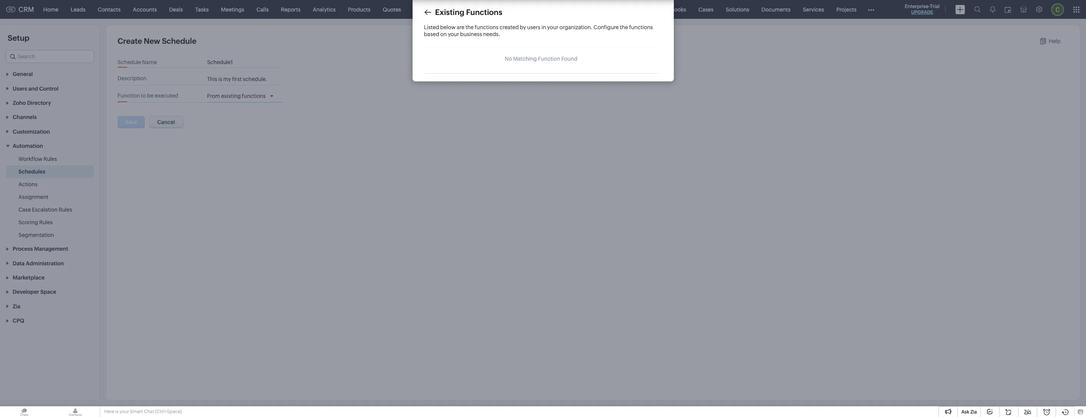 Task type: describe. For each thing, give the bounding box(es) containing it.
2 functions from the left
[[629, 24, 653, 30]]

purchase orders link
[[451, 0, 505, 19]]

price books
[[657, 6, 686, 12]]

new
[[144, 36, 160, 45]]

leads
[[71, 6, 86, 12]]

assignment link
[[18, 193, 48, 201]]

assignment
[[18, 194, 48, 200]]

ask
[[961, 410, 969, 415]]

solutions
[[726, 6, 749, 12]]

configure
[[594, 24, 619, 30]]

accounts link
[[127, 0, 163, 19]]

reports link
[[275, 0, 307, 19]]

salesinbox
[[544, 6, 571, 12]]

1 the from the left
[[466, 24, 474, 30]]

below
[[440, 24, 456, 30]]

case
[[18, 207, 31, 213]]

scoring
[[18, 219, 38, 226]]

quotes
[[383, 6, 401, 12]]

solutions link
[[720, 0, 755, 19]]

sales
[[413, 6, 427, 12]]

matching
[[513, 56, 537, 62]]

listed
[[424, 24, 439, 30]]

vendors link
[[618, 0, 651, 19]]

to
[[141, 93, 146, 99]]

vendors
[[624, 6, 645, 12]]

existing functions
[[435, 8, 502, 17]]

enterprise-trial upgrade
[[905, 3, 940, 15]]

1 horizontal spatial function
[[538, 56, 560, 62]]

automation region
[[0, 153, 100, 242]]

in
[[542, 24, 546, 30]]

services
[[803, 6, 824, 12]]

documents
[[762, 6, 791, 12]]

invoices link
[[505, 0, 538, 19]]

create new schedule
[[118, 36, 196, 45]]

automation button
[[0, 139, 100, 153]]

1 vertical spatial your
[[448, 31, 459, 37]]

executed
[[155, 93, 178, 99]]

schedule name
[[118, 59, 157, 65]]

2 horizontal spatial your
[[547, 24, 558, 30]]

rules for scoring rules
[[39, 219, 53, 226]]

books
[[671, 6, 686, 12]]

documents link
[[755, 0, 797, 19]]

workflow rules link
[[18, 155, 57, 163]]

tasks link
[[189, 0, 215, 19]]

on
[[440, 31, 447, 37]]

are
[[457, 24, 464, 30]]

automation
[[13, 143, 43, 149]]

analytics
[[313, 6, 336, 12]]

(ctrl+space)
[[155, 409, 182, 415]]

business
[[460, 31, 482, 37]]

tasks
[[195, 6, 209, 12]]

is
[[115, 409, 119, 415]]

2 the from the left
[[620, 24, 628, 30]]

cases link
[[692, 0, 720, 19]]

invoices
[[511, 6, 531, 12]]

here
[[104, 409, 114, 415]]

trial
[[930, 3, 940, 9]]

function to be executed
[[118, 93, 178, 99]]

cases
[[699, 6, 713, 12]]

workflow rules
[[18, 156, 57, 162]]

crm
[[18, 5, 34, 13]]

Specify a schedule name text field
[[207, 59, 238, 65]]

leads link
[[65, 0, 92, 19]]

0 horizontal spatial your
[[119, 409, 129, 415]]

be
[[147, 93, 154, 99]]

actions
[[18, 181, 38, 188]]

chat
[[144, 409, 154, 415]]

products
[[348, 6, 370, 12]]

reports
[[281, 6, 301, 12]]

actions link
[[18, 181, 38, 188]]

setup
[[8, 33, 29, 42]]

calls
[[257, 6, 269, 12]]

orders for purchase orders
[[481, 6, 498, 12]]



Task type: locate. For each thing, give the bounding box(es) containing it.
orders
[[428, 6, 445, 12], [481, 6, 498, 12]]

price
[[657, 6, 670, 12]]

schedule
[[162, 36, 196, 45], [118, 59, 141, 65]]

projects
[[836, 6, 857, 12]]

rules inside case escalation rules 'link'
[[59, 207, 72, 213]]

1 vertical spatial schedule
[[118, 59, 141, 65]]

segmentation link
[[18, 231, 54, 239]]

products link
[[342, 0, 377, 19]]

calls link
[[250, 0, 275, 19]]

services link
[[797, 0, 830, 19]]

deals
[[169, 6, 183, 12]]

schedule up description
[[118, 59, 141, 65]]

the right configure
[[620, 24, 628, 30]]

crm link
[[6, 5, 34, 13]]

campaigns
[[583, 6, 612, 12]]

1 functions from the left
[[475, 24, 499, 30]]

1 horizontal spatial functions
[[629, 24, 653, 30]]

0 horizontal spatial functions
[[475, 24, 499, 30]]

functions
[[475, 24, 499, 30], [629, 24, 653, 30]]

meetings link
[[215, 0, 250, 19]]

salesinbox link
[[538, 0, 577, 19]]

functions
[[466, 8, 502, 17]]

function
[[538, 56, 560, 62], [118, 93, 140, 99]]

None button
[[149, 116, 183, 128]]

2 vertical spatial rules
[[39, 219, 53, 226]]

0 horizontal spatial schedule
[[118, 59, 141, 65]]

function left found
[[538, 56, 560, 62]]

needs.
[[483, 31, 500, 37]]

1 horizontal spatial your
[[448, 31, 459, 37]]

price books link
[[651, 0, 692, 19]]

create
[[118, 36, 142, 45]]

users
[[527, 24, 540, 30]]

sales orders link
[[407, 0, 451, 19]]

help
[[1049, 38, 1061, 44]]

contacts image
[[51, 406, 100, 417]]

0 horizontal spatial the
[[466, 24, 474, 30]]

1 horizontal spatial orders
[[481, 6, 498, 12]]

deals link
[[163, 0, 189, 19]]

created
[[500, 24, 519, 30]]

based
[[424, 31, 439, 37]]

case escalation rules
[[18, 207, 72, 213]]

name
[[142, 59, 157, 65]]

listed below are the functions created by users in your organization. configure the functions based on your business needs.
[[424, 24, 653, 37]]

rules for workflow rules
[[43, 156, 57, 162]]

orders right sales
[[428, 6, 445, 12]]

1 horizontal spatial the
[[620, 24, 628, 30]]

organization.
[[559, 24, 593, 30]]

orders for sales orders
[[428, 6, 445, 12]]

campaigns link
[[577, 0, 618, 19]]

help link
[[1041, 38, 1061, 44]]

the
[[466, 24, 474, 30], [620, 24, 628, 30]]

upgrade
[[911, 10, 933, 15]]

0 vertical spatial schedule
[[162, 36, 196, 45]]

chats image
[[0, 406, 48, 417]]

1 orders from the left
[[428, 6, 445, 12]]

purchase orders
[[457, 6, 498, 12]]

enterprise-
[[905, 3, 930, 9]]

quotes link
[[377, 0, 407, 19]]

None text field
[[207, 76, 283, 83]]

scoring rules link
[[18, 219, 53, 226]]

1 vertical spatial function
[[118, 93, 140, 99]]

your
[[547, 24, 558, 30], [448, 31, 459, 37], [119, 409, 129, 415]]

schedule right new
[[162, 36, 196, 45]]

purchase
[[457, 6, 480, 12]]

contacts link
[[92, 0, 127, 19]]

1 horizontal spatial schedule
[[162, 36, 196, 45]]

function left to
[[118, 93, 140, 99]]

projects link
[[830, 0, 863, 19]]

rules inside scoring rules link
[[39, 219, 53, 226]]

rules right 'escalation' at left
[[59, 207, 72, 213]]

0 horizontal spatial function
[[118, 93, 140, 99]]

functions down vendors
[[629, 24, 653, 30]]

orders right purchase
[[481, 6, 498, 12]]

0 vertical spatial rules
[[43, 156, 57, 162]]

scoring rules
[[18, 219, 53, 226]]

schedules link
[[18, 168, 45, 176]]

sales orders
[[413, 6, 445, 12]]

1 vertical spatial rules
[[59, 207, 72, 213]]

escalation
[[32, 207, 58, 213]]

meetings
[[221, 6, 244, 12]]

2 vertical spatial your
[[119, 409, 129, 415]]

accounts
[[133, 6, 157, 12]]

2 orders from the left
[[481, 6, 498, 12]]

ask zia
[[961, 410, 977, 415]]

case escalation rules link
[[18, 206, 72, 214]]

functions up needs.
[[475, 24, 499, 30]]

rules down case escalation rules on the left
[[39, 219, 53, 226]]

workflow
[[18, 156, 42, 162]]

home
[[43, 6, 58, 12]]

by
[[520, 24, 526, 30]]

schedules
[[18, 169, 45, 175]]

0 vertical spatial function
[[538, 56, 560, 62]]

rules
[[43, 156, 57, 162], [59, 207, 72, 213], [39, 219, 53, 226]]

analytics link
[[307, 0, 342, 19]]

rules down automation dropdown button
[[43, 156, 57, 162]]

0 horizontal spatial orders
[[428, 6, 445, 12]]

the up business
[[466, 24, 474, 30]]

your right in
[[547, 24, 558, 30]]

contacts
[[98, 6, 121, 12]]

here is your smart chat (ctrl+space)
[[104, 409, 182, 415]]

0 vertical spatial your
[[547, 24, 558, 30]]

segmentation
[[18, 232, 54, 238]]

smart
[[130, 409, 143, 415]]

rules inside 'workflow rules' link
[[43, 156, 57, 162]]

your right is
[[119, 409, 129, 415]]

existing
[[435, 8, 464, 17]]

your down "below"
[[448, 31, 459, 37]]



Task type: vqa. For each thing, say whether or not it's contained in the screenshot.
records
no



